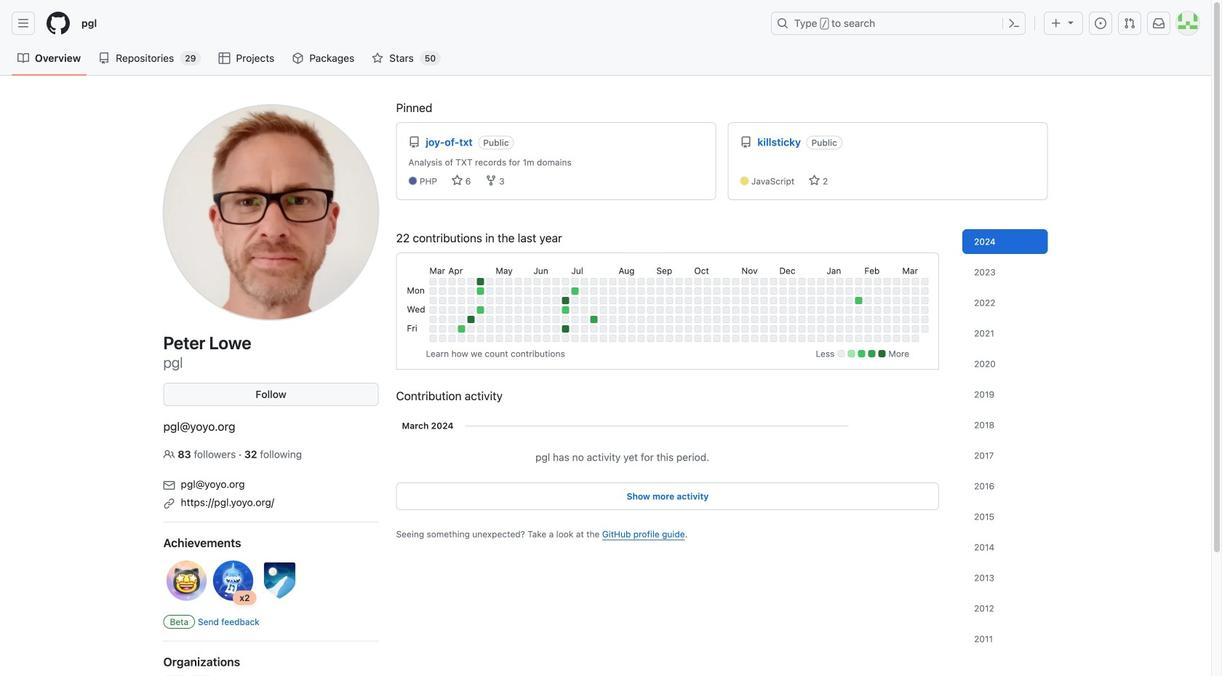 Task type: describe. For each thing, give the bounding box(es) containing it.
email: pgl@yoyo.org image
[[163, 480, 175, 491]]

git pull request image
[[1124, 17, 1136, 29]]

plus image
[[1051, 17, 1063, 29]]

link image
[[163, 498, 175, 509]]

achievement: pull shark image
[[210, 558, 257, 604]]

view pgl's full-sized avatar image
[[163, 105, 379, 320]]

notifications image
[[1154, 17, 1165, 29]]

package image
[[292, 52, 304, 64]]

feature release label: beta element
[[163, 615, 195, 629]]

stars image
[[809, 175, 821, 186]]

achievement: starstruck image
[[163, 558, 210, 604]]

triangle down image
[[1066, 16, 1077, 28]]

command palette image
[[1009, 17, 1020, 29]]

table image
[[219, 52, 230, 64]]



Task type: vqa. For each thing, say whether or not it's contained in the screenshot.
'Created 3 Years Ago' on the bottom
no



Task type: locate. For each thing, give the bounding box(es) containing it.
homepage image
[[47, 12, 70, 35]]

2 repo image from the left
[[741, 136, 752, 148]]

1 horizontal spatial repo image
[[741, 136, 752, 148]]

issue opened image
[[1095, 17, 1107, 29]]

1 repo image from the left
[[409, 136, 420, 148]]

repo image
[[98, 52, 110, 64]]

book image
[[17, 52, 29, 64]]

repo image
[[409, 136, 420, 148], [741, 136, 752, 148]]

0 horizontal spatial repo image
[[409, 136, 420, 148]]

forks image
[[485, 175, 497, 186]]

cell
[[430, 278, 437, 285], [439, 278, 446, 285], [449, 278, 456, 285], [458, 278, 465, 285], [468, 278, 475, 285], [477, 278, 484, 285], [486, 278, 494, 285], [496, 278, 503, 285], [505, 278, 513, 285], [515, 278, 522, 285], [524, 278, 532, 285], [534, 278, 541, 285], [543, 278, 550, 285], [553, 278, 560, 285], [562, 278, 569, 285], [572, 278, 579, 285], [581, 278, 588, 285], [591, 278, 598, 285], [600, 278, 607, 285], [609, 278, 617, 285], [619, 278, 626, 285], [628, 278, 636, 285], [638, 278, 645, 285], [647, 278, 655, 285], [657, 278, 664, 285], [666, 278, 673, 285], [676, 278, 683, 285], [685, 278, 692, 285], [695, 278, 702, 285], [704, 278, 711, 285], [714, 278, 721, 285], [723, 278, 730, 285], [732, 278, 740, 285], [742, 278, 749, 285], [751, 278, 759, 285], [761, 278, 768, 285], [770, 278, 778, 285], [780, 278, 787, 285], [789, 278, 796, 285], [799, 278, 806, 285], [808, 278, 815, 285], [818, 278, 825, 285], [827, 278, 834, 285], [837, 278, 844, 285], [846, 278, 853, 285], [855, 278, 863, 285], [865, 278, 872, 285], [874, 278, 882, 285], [884, 278, 891, 285], [893, 278, 901, 285], [903, 278, 910, 285], [912, 278, 919, 285], [922, 278, 929, 285], [430, 287, 437, 295], [439, 287, 446, 295], [449, 287, 456, 295], [458, 287, 465, 295], [468, 287, 475, 295], [477, 287, 484, 295], [486, 287, 494, 295], [496, 287, 503, 295], [505, 287, 513, 295], [515, 287, 522, 295], [524, 287, 532, 295], [534, 287, 541, 295], [543, 287, 550, 295], [553, 287, 560, 295], [562, 287, 569, 295], [572, 287, 579, 295], [581, 287, 588, 295], [591, 287, 598, 295], [600, 287, 607, 295], [609, 287, 617, 295], [619, 287, 626, 295], [628, 287, 636, 295], [638, 287, 645, 295], [647, 287, 655, 295], [657, 287, 664, 295], [666, 287, 673, 295], [676, 287, 683, 295], [685, 287, 692, 295], [695, 287, 702, 295], [704, 287, 711, 295], [714, 287, 721, 295], [723, 287, 730, 295], [732, 287, 740, 295], [742, 287, 749, 295], [751, 287, 759, 295], [761, 287, 768, 295], [770, 287, 778, 295], [780, 287, 787, 295], [789, 287, 796, 295], [799, 287, 806, 295], [808, 287, 815, 295], [818, 287, 825, 295], [827, 287, 834, 295], [837, 287, 844, 295], [846, 287, 853, 295], [855, 287, 863, 295], [865, 287, 872, 295], [874, 287, 882, 295], [884, 287, 891, 295], [893, 287, 901, 295], [903, 287, 910, 295], [912, 287, 919, 295], [922, 287, 929, 295], [430, 297, 437, 304], [439, 297, 446, 304], [449, 297, 456, 304], [458, 297, 465, 304], [468, 297, 475, 304], [477, 297, 484, 304], [486, 297, 494, 304], [496, 297, 503, 304], [505, 297, 513, 304], [515, 297, 522, 304], [524, 297, 532, 304], [534, 297, 541, 304], [543, 297, 550, 304], [553, 297, 560, 304], [562, 297, 569, 304], [572, 297, 579, 304], [581, 297, 588, 304], [591, 297, 598, 304], [600, 297, 607, 304], [609, 297, 617, 304], [619, 297, 626, 304], [628, 297, 636, 304], [638, 297, 645, 304], [647, 297, 655, 304], [657, 297, 664, 304], [666, 297, 673, 304], [676, 297, 683, 304], [685, 297, 692, 304], [695, 297, 702, 304], [704, 297, 711, 304], [714, 297, 721, 304], [723, 297, 730, 304], [732, 297, 740, 304], [742, 297, 749, 304], [751, 297, 759, 304], [761, 297, 768, 304], [770, 297, 778, 304], [780, 297, 787, 304], [789, 297, 796, 304], [799, 297, 806, 304], [808, 297, 815, 304], [818, 297, 825, 304], [827, 297, 834, 304], [837, 297, 844, 304], [846, 297, 853, 304], [855, 297, 863, 304], [865, 297, 872, 304], [874, 297, 882, 304], [884, 297, 891, 304], [893, 297, 901, 304], [903, 297, 910, 304], [912, 297, 919, 304], [922, 297, 929, 304], [430, 306, 437, 314], [439, 306, 446, 314], [449, 306, 456, 314], [458, 306, 465, 314], [468, 306, 475, 314], [477, 306, 484, 314], [486, 306, 494, 314], [496, 306, 503, 314], [505, 306, 513, 314], [515, 306, 522, 314], [524, 306, 532, 314], [534, 306, 541, 314], [543, 306, 550, 314], [553, 306, 560, 314], [562, 306, 569, 314], [572, 306, 579, 314], [581, 306, 588, 314], [591, 306, 598, 314], [600, 306, 607, 314], [609, 306, 617, 314], [619, 306, 626, 314], [628, 306, 636, 314], [638, 306, 645, 314], [647, 306, 655, 314], [657, 306, 664, 314], [666, 306, 673, 314], [676, 306, 683, 314], [685, 306, 692, 314], [695, 306, 702, 314], [704, 306, 711, 314], [714, 306, 721, 314], [723, 306, 730, 314], [732, 306, 740, 314], [742, 306, 749, 314], [751, 306, 759, 314], [761, 306, 768, 314], [770, 306, 778, 314], [780, 306, 787, 314], [789, 306, 796, 314], [799, 306, 806, 314], [808, 306, 815, 314], [818, 306, 825, 314], [827, 306, 834, 314], [837, 306, 844, 314], [846, 306, 853, 314], [855, 306, 863, 314], [865, 306, 872, 314], [874, 306, 882, 314], [884, 306, 891, 314], [893, 306, 901, 314], [903, 306, 910, 314], [912, 306, 919, 314], [922, 306, 929, 314], [430, 316, 437, 323], [439, 316, 446, 323], [449, 316, 456, 323], [458, 316, 465, 323], [468, 316, 475, 323], [477, 316, 484, 323], [486, 316, 494, 323], [496, 316, 503, 323], [505, 316, 513, 323], [515, 316, 522, 323], [524, 316, 532, 323], [534, 316, 541, 323], [543, 316, 550, 323], [553, 316, 560, 323], [562, 316, 569, 323], [572, 316, 579, 323], [581, 316, 588, 323], [591, 316, 598, 323], [600, 316, 607, 323], [609, 316, 617, 323], [619, 316, 626, 323], [628, 316, 636, 323], [638, 316, 645, 323], [647, 316, 655, 323], [657, 316, 664, 323], [666, 316, 673, 323], [676, 316, 683, 323], [685, 316, 692, 323], [695, 316, 702, 323], [704, 316, 711, 323], [714, 316, 721, 323], [723, 316, 730, 323], [732, 316, 740, 323], [742, 316, 749, 323], [751, 316, 759, 323], [761, 316, 768, 323], [770, 316, 778, 323], [780, 316, 787, 323], [789, 316, 796, 323], [799, 316, 806, 323], [808, 316, 815, 323], [818, 316, 825, 323], [827, 316, 834, 323], [837, 316, 844, 323], [846, 316, 853, 323], [855, 316, 863, 323], [865, 316, 872, 323], [874, 316, 882, 323], [884, 316, 891, 323], [893, 316, 901, 323], [903, 316, 910, 323], [912, 316, 919, 323], [922, 316, 929, 323], [430, 325, 437, 333], [439, 325, 446, 333], [449, 325, 456, 333], [458, 325, 465, 333], [468, 325, 475, 333], [477, 325, 484, 333], [486, 325, 494, 333], [496, 325, 503, 333], [505, 325, 513, 333], [515, 325, 522, 333], [524, 325, 532, 333], [534, 325, 541, 333], [543, 325, 550, 333], [553, 325, 560, 333], [562, 325, 569, 333], [572, 325, 579, 333], [581, 325, 588, 333], [591, 325, 598, 333], [600, 325, 607, 333], [609, 325, 617, 333], [619, 325, 626, 333], [628, 325, 636, 333], [638, 325, 645, 333], [647, 325, 655, 333], [657, 325, 664, 333], [666, 325, 673, 333], [676, 325, 683, 333], [685, 325, 692, 333], [695, 325, 702, 333], [704, 325, 711, 333], [714, 325, 721, 333], [723, 325, 730, 333], [732, 325, 740, 333], [742, 325, 749, 333], [751, 325, 759, 333], [761, 325, 768, 333], [770, 325, 778, 333], [780, 325, 787, 333], [789, 325, 796, 333], [799, 325, 806, 333], [808, 325, 815, 333], [818, 325, 825, 333], [827, 325, 834, 333], [837, 325, 844, 333], [846, 325, 853, 333], [855, 325, 863, 333], [865, 325, 872, 333], [874, 325, 882, 333], [884, 325, 891, 333], [893, 325, 901, 333], [903, 325, 910, 333], [912, 325, 919, 333], [922, 325, 929, 333], [430, 335, 437, 342], [439, 335, 446, 342], [449, 335, 456, 342], [458, 335, 465, 342], [468, 335, 475, 342], [477, 335, 484, 342], [486, 335, 494, 342], [496, 335, 503, 342], [505, 335, 513, 342], [515, 335, 522, 342], [524, 335, 532, 342], [534, 335, 541, 342], [543, 335, 550, 342], [553, 335, 560, 342], [562, 335, 569, 342], [572, 335, 579, 342], [581, 335, 588, 342], [591, 335, 598, 342], [600, 335, 607, 342], [609, 335, 617, 342], [619, 335, 626, 342], [628, 335, 636, 342], [638, 335, 645, 342], [647, 335, 655, 342], [657, 335, 664, 342], [666, 335, 673, 342], [676, 335, 683, 342], [685, 335, 692, 342], [695, 335, 702, 342], [704, 335, 711, 342], [714, 335, 721, 342], [723, 335, 730, 342], [732, 335, 740, 342], [742, 335, 749, 342], [751, 335, 759, 342], [761, 335, 768, 342], [770, 335, 778, 342], [780, 335, 787, 342], [789, 335, 796, 342], [799, 335, 806, 342], [808, 335, 815, 342], [818, 335, 825, 342], [827, 335, 834, 342], [837, 335, 844, 342], [846, 335, 853, 342], [855, 335, 863, 342], [865, 335, 872, 342], [874, 335, 882, 342], [884, 335, 891, 342], [893, 335, 901, 342], [903, 335, 910, 342], [912, 335, 919, 342]]

star image
[[372, 52, 384, 64]]

achievement: arctic code vault contributor image
[[257, 558, 303, 604]]

email: pgl@yoyo.org element
[[163, 474, 379, 492]]

people image
[[163, 449, 175, 460]]

stars image
[[452, 175, 463, 186]]

grid
[[405, 262, 931, 344]]

Follow pgl submit
[[163, 383, 379, 406]]



